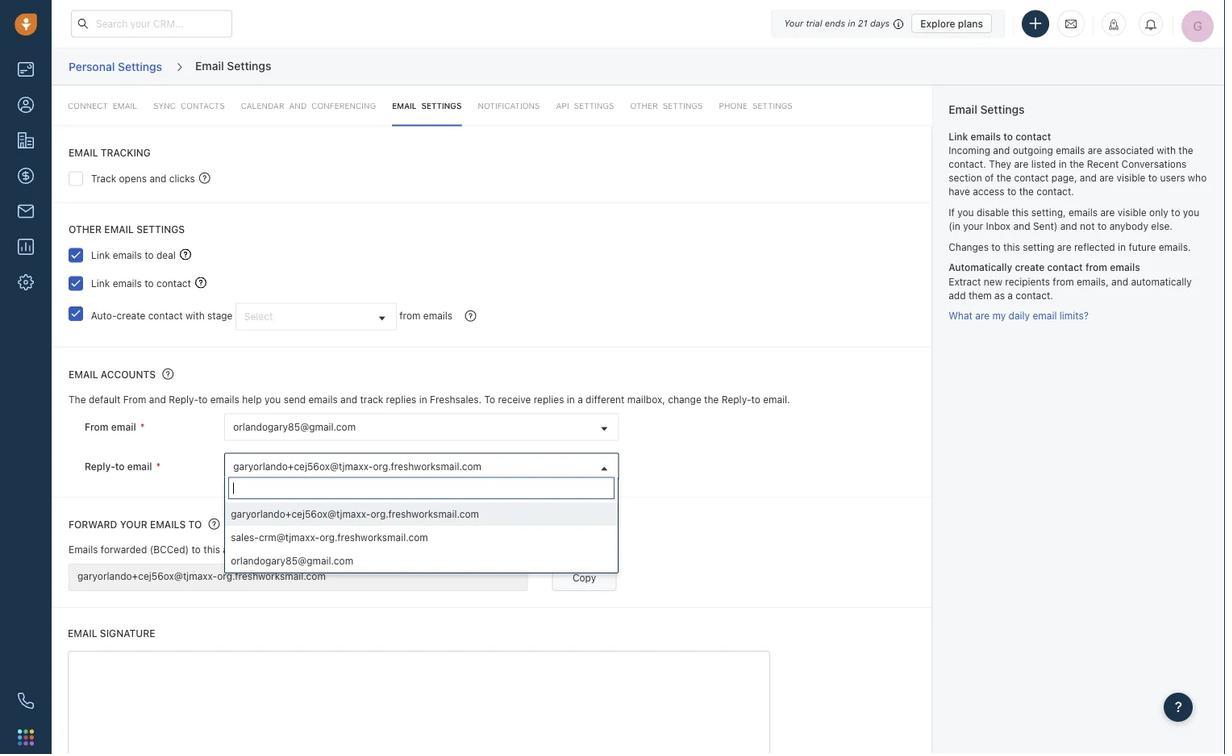 Task type: vqa. For each thing, say whether or not it's contained in the screenshot.
contacts,
no



Task type: describe. For each thing, give the bounding box(es) containing it.
change
[[668, 394, 702, 405]]

be
[[279, 544, 291, 555]]

email for connect email
[[113, 101, 137, 110]]

select
[[244, 311, 273, 322]]

settings for email settings link
[[421, 101, 462, 110]]

days
[[870, 18, 890, 29]]

if
[[949, 207, 955, 218]]

stage
[[207, 310, 233, 321]]

email.
[[763, 394, 790, 405]]

other settings link
[[630, 86, 703, 126]]

sales-crm@tjmaxx-org.freshworksmail.com
[[231, 531, 428, 543]]

to left help
[[198, 394, 208, 405]]

conferencing
[[311, 101, 376, 110]]

email down the from email at the left bottom of the page
[[127, 461, 152, 472]]

any
[[489, 544, 506, 555]]

and left sent)
[[1014, 221, 1031, 232]]

to down inbox
[[992, 241, 1001, 253]]

settings up "outgoing"
[[980, 103, 1025, 116]]

send
[[284, 394, 306, 405]]

track
[[91, 173, 116, 184]]

trial
[[806, 18, 822, 29]]

automatically
[[949, 262, 1013, 273]]

1 replies from the left
[[386, 394, 417, 405]]

copy button
[[552, 564, 617, 591]]

page,
[[1052, 172, 1077, 184]]

connect email
[[68, 101, 137, 110]]

from inside tab panel
[[399, 310, 421, 321]]

notifications link
[[478, 86, 540, 126]]

1 horizontal spatial you
[[958, 207, 974, 218]]

setting
[[1023, 241, 1055, 253]]

explore plans
[[921, 18, 983, 29]]

this inside "if you disable this setting, emails are visible only to you (in your inbox and sent) and not to anybody else."
[[1012, 207, 1029, 218]]

email up the
[[69, 369, 98, 380]]

signature
[[100, 628, 155, 639]]

to down the from email at the left bottom of the page
[[115, 461, 125, 472]]

to right access
[[1007, 186, 1017, 197]]

in left 21
[[848, 18, 856, 29]]

are left my
[[975, 310, 990, 322]]

settings for api settings link
[[574, 101, 614, 110]]

notifications
[[478, 101, 540, 110]]

emails inside automatically create contact from emails extract new recipients from emails, and automatically add them as a contact.
[[1110, 262, 1140, 273]]

Search your CRM... text field
[[71, 10, 232, 38]]

extract
[[949, 276, 981, 287]]

outgoing
[[1013, 145, 1053, 156]]

reply-to email
[[85, 461, 152, 472]]

freshsales.
[[430, 394, 482, 405]]

with inside tab panel
[[186, 310, 205, 321]]

track opens and clicks
[[91, 173, 195, 184]]

1 horizontal spatial from
[[1053, 276, 1074, 287]]

send email image
[[1066, 17, 1077, 31]]

plans
[[958, 18, 983, 29]]

are down recent
[[1100, 172, 1114, 184]]

to right only
[[1171, 207, 1181, 218]]

1 horizontal spatial your
[[355, 544, 375, 555]]

conversations
[[1122, 158, 1187, 170]]

contact up "outgoing"
[[1016, 131, 1051, 142]]

emails
[[69, 544, 98, 555]]

my
[[993, 310, 1006, 322]]

emails inside "if you disable this setting, emails are visible only to you (in your inbox and sent) and not to anybody else."
[[1069, 207, 1098, 218]]

email tracking
[[69, 147, 151, 158]]

mailbox,
[[627, 394, 665, 405]]

users
[[1160, 172, 1185, 184]]

contacts
[[181, 101, 225, 110]]

garyorlando+cej56ox@tjmaxx-org.freshworksmail.com option
[[225, 502, 618, 526]]

and right calendar at the top
[[289, 101, 307, 110]]

email settings link
[[392, 86, 462, 126]]

(in
[[949, 221, 961, 232]]

api settings
[[556, 101, 614, 110]]

0 vertical spatial from
[[1086, 262, 1108, 273]]

personal settings link
[[68, 54, 163, 79]]

org.freshworksmail.com up sales-crm@tjmaxx-org.freshworksmail.com option
[[371, 508, 479, 519]]

question circled image for you
[[162, 368, 174, 381]]

question circled image
[[199, 171, 210, 184]]

listed
[[1031, 158, 1056, 170]]

deal
[[156, 249, 176, 261]]

orlandogary85@gmail.com option
[[225, 549, 618, 573]]

in left future
[[1118, 241, 1126, 253]]

under
[[325, 544, 352, 555]]

freshworks switcher image
[[18, 729, 34, 746]]

forward
[[69, 519, 117, 531]]

1 vertical spatial this
[[1004, 241, 1020, 253]]

to down conversations
[[1149, 172, 1158, 184]]

are up recent
[[1088, 145, 1102, 156]]

emails,
[[1077, 276, 1109, 287]]

other email settings
[[69, 223, 185, 235]]

email accounts
[[69, 369, 156, 380]]

to up "(bcced)"
[[188, 519, 202, 531]]

org.freshworksmail.com up inbox
[[320, 531, 428, 543]]

and down recent
[[1080, 172, 1097, 184]]

21
[[858, 18, 868, 29]]

with inside the link emails to contact incoming and outgoing emails are associated with the contact. they are listed in the recent conversations section of the contact page, and are visible to users who have access to the contact.
[[1157, 145, 1176, 156]]

personal
[[69, 60, 115, 73]]

email signature
[[68, 628, 155, 639]]

access
[[973, 186, 1005, 197]]

what are my daily email limits?
[[949, 310, 1089, 322]]

api
[[556, 101, 569, 110]]

other for other email settings
[[69, 223, 102, 235]]

reflected
[[1074, 241, 1115, 253]]

default
[[89, 394, 120, 405]]

personal settings
[[69, 60, 162, 73]]

forwarded
[[101, 544, 147, 555]]

settings for other settings
[[663, 101, 703, 110]]

calendar and conferencing link
[[241, 86, 376, 126]]

the default from and reply-to emails help you send emails and track replies in freshsales. to receive replies in a different mailbox, change the reply-to email.
[[69, 394, 790, 405]]

emails forwarded (bcced) to this address will be visible under your inbox and is attached to any matching contact.
[[69, 544, 591, 555]]

tab panel containing email tracking
[[52, 86, 932, 754]]

2 vertical spatial garyorlando+cej56ox@tjmaxx-org.freshworksmail.com
[[77, 570, 326, 581]]

the up the setting,
[[1019, 186, 1034, 197]]

link emails to deal
[[91, 249, 176, 261]]

contact. up copy
[[553, 544, 591, 555]]

the up who
[[1179, 145, 1194, 156]]

orlandogary85@gmail.com link
[[225, 414, 618, 440]]

contact. up section
[[949, 158, 986, 170]]

email inside tab list
[[392, 101, 417, 110]]

phone image
[[18, 693, 34, 709]]

emails.
[[1159, 241, 1191, 253]]

your trial ends in 21 days
[[784, 18, 890, 29]]

setting,
[[1032, 207, 1066, 218]]

automatically
[[1131, 276, 1192, 287]]

click to learn how to link emails to contacts image
[[195, 277, 206, 288]]

automatically create contact from emails extract new recipients from emails, and automatically add them as a contact.
[[949, 262, 1192, 301]]

clicks
[[169, 173, 195, 184]]

2 vertical spatial this
[[203, 544, 220, 555]]

1 horizontal spatial from
[[123, 394, 146, 405]]

the
[[69, 394, 86, 405]]

to left deal
[[145, 249, 154, 261]]

garyorlando+cej56ox@tjmaxx-org.freshworksmail.com inside option
[[231, 508, 479, 519]]

phone element
[[10, 685, 42, 717]]

in up 'orlandogary85@gmail.com' link
[[419, 394, 427, 405]]

track
[[360, 394, 383, 405]]

visible inside "if you disable this setting, emails are visible only to you (in your inbox and sent) and not to anybody else."
[[1118, 207, 1147, 218]]

limits?
[[1060, 310, 1089, 322]]

to right "(bcced)"
[[192, 544, 201, 555]]

create for automatically
[[1015, 262, 1045, 273]]

accounts
[[101, 369, 156, 380]]

email up incoming
[[949, 103, 978, 116]]

api settings link
[[556, 86, 614, 126]]

calendar and conferencing
[[241, 101, 376, 110]]

explore
[[921, 18, 956, 29]]

2 replies from the left
[[534, 394, 564, 405]]

from emails
[[399, 310, 453, 321]]

other for other settings
[[630, 101, 658, 110]]

email up track
[[69, 147, 98, 158]]

else.
[[1151, 221, 1173, 232]]

help
[[242, 394, 262, 405]]

select link
[[236, 304, 396, 330]]

contact left click to learn how to link emails to contacts image
[[156, 278, 191, 289]]

connect
[[68, 101, 108, 110]]

future
[[1129, 241, 1156, 253]]

garyorlando+cej56ox@tjmaxx- inside option
[[231, 508, 371, 519]]

orlandogary85@gmail.com inside "option"
[[231, 555, 353, 566]]

0 horizontal spatial reply-
[[85, 461, 115, 472]]



Task type: locate. For each thing, give the bounding box(es) containing it.
in left the different
[[567, 394, 575, 405]]

copy
[[573, 572, 596, 583]]

contact down listed
[[1014, 172, 1049, 184]]

contact down link emails to contact
[[148, 310, 183, 321]]

email down default
[[111, 421, 136, 433]]

0 vertical spatial other
[[630, 101, 658, 110]]

link for link emails to contact
[[91, 278, 110, 289]]

0 vertical spatial link
[[949, 131, 968, 142]]

with left stage
[[186, 310, 205, 321]]

0 horizontal spatial email settings
[[195, 59, 271, 72]]

your up forwarded
[[120, 519, 147, 531]]

and left clicks
[[150, 173, 167, 184]]

link emails to contact incoming and outgoing emails are associated with the contact. they are listed in the recent conversations section of the contact page, and are visible to users who have access to the contact.
[[949, 131, 1207, 197]]

other right api settings
[[630, 101, 658, 110]]

phone settings
[[719, 101, 793, 110]]

None text field
[[228, 477, 615, 499]]

in up page,
[[1059, 158, 1067, 170]]

0 vertical spatial create
[[1015, 262, 1045, 273]]

garyorlando+cej56ox@tjmaxx- inside 'link'
[[233, 461, 373, 472]]

1 vertical spatial a
[[578, 394, 583, 405]]

this down inbox
[[1004, 241, 1020, 253]]

0 vertical spatial visible
[[1117, 172, 1146, 184]]

0 vertical spatial from
[[123, 394, 146, 405]]

garyorlando+cej56ox@tjmaxx-
[[233, 461, 373, 472], [231, 508, 371, 519], [77, 570, 217, 581]]

of
[[985, 172, 994, 184]]

2 vertical spatial question circled image
[[209, 518, 220, 531]]

email
[[113, 101, 137, 110], [104, 223, 134, 235], [1033, 310, 1057, 322], [111, 421, 136, 433], [127, 461, 152, 472]]

to left email.
[[751, 394, 761, 405]]

tab list containing connect email
[[52, 86, 932, 126]]

sales-crm@tjmaxx-org.freshworksmail.com option
[[225, 526, 618, 549]]

1 vertical spatial visible
[[1118, 207, 1147, 218]]

you
[[958, 207, 974, 218], [1183, 207, 1200, 218], [264, 394, 281, 405]]

what's new image
[[1108, 19, 1120, 30]]

contact inside automatically create contact from emails extract new recipients from emails, and automatically add them as a contact.
[[1047, 262, 1083, 273]]

1 horizontal spatial create
[[1015, 262, 1045, 273]]

email up link emails to deal
[[104, 223, 134, 235]]

0 horizontal spatial from
[[85, 421, 109, 433]]

as
[[995, 290, 1005, 301]]

to down link emails to deal
[[145, 278, 154, 289]]

recipients
[[1005, 276, 1050, 287]]

inbox
[[377, 544, 402, 555]]

are
[[1088, 145, 1102, 156], [1014, 158, 1029, 170], [1100, 172, 1114, 184], [1101, 207, 1115, 218], [1057, 241, 1072, 253], [975, 310, 990, 322]]

0 horizontal spatial settings
[[137, 223, 185, 235]]

email for from email
[[111, 421, 136, 433]]

garyorlando+cej56ox@tjmaxx- down send
[[233, 461, 373, 472]]

0 vertical spatial with
[[1157, 145, 1176, 156]]

this
[[1012, 207, 1029, 218], [1004, 241, 1020, 253], [203, 544, 220, 555]]

sent)
[[1033, 221, 1058, 232]]

create up recipients
[[1015, 262, 1045, 273]]

contact. down recipients
[[1016, 290, 1053, 301]]

and left the track
[[340, 394, 357, 405]]

visible inside tab panel
[[294, 544, 323, 555]]

0 horizontal spatial replies
[[386, 394, 417, 405]]

0 horizontal spatial with
[[186, 310, 205, 321]]

the up page,
[[1070, 158, 1084, 170]]

they
[[989, 158, 1012, 170]]

your
[[963, 221, 983, 232], [120, 519, 147, 531], [355, 544, 375, 555]]

0 horizontal spatial from
[[399, 310, 421, 321]]

1 vertical spatial from
[[85, 421, 109, 433]]

email left "signature"
[[68, 628, 97, 639]]

in
[[848, 18, 856, 29], [1059, 158, 1067, 170], [1118, 241, 1126, 253], [419, 394, 427, 405], [567, 394, 575, 405]]

2 horizontal spatial reply-
[[722, 394, 751, 405]]

other down track
[[69, 223, 102, 235]]

reply- down the from email at the left bottom of the page
[[85, 461, 115, 472]]

changes
[[949, 241, 989, 253]]

this left address
[[203, 544, 220, 555]]

reply- left help
[[169, 394, 198, 405]]

crm@tjmaxx-
[[259, 531, 320, 543]]

visible inside the link emails to contact incoming and outgoing emails are associated with the contact. they are listed in the recent conversations section of the contact page, and are visible to users who have access to the contact.
[[1117, 172, 1146, 184]]

phone
[[719, 101, 748, 110]]

1 vertical spatial link
[[91, 249, 110, 261]]

and left the is
[[405, 544, 422, 555]]

2 horizontal spatial your
[[963, 221, 983, 232]]

2 vertical spatial visible
[[294, 544, 323, 555]]

a
[[1008, 290, 1013, 301], [578, 394, 583, 405]]

2 vertical spatial garyorlando+cej56ox@tjmaxx-
[[77, 570, 217, 581]]

0 horizontal spatial you
[[264, 394, 281, 405]]

0 vertical spatial a
[[1008, 290, 1013, 301]]

this right disable
[[1012, 207, 1029, 218]]

1 vertical spatial create
[[117, 310, 145, 321]]

list box
[[225, 502, 618, 573]]

1 vertical spatial with
[[186, 310, 205, 321]]

a left the different
[[578, 394, 583, 405]]

the down they
[[997, 172, 1012, 184]]

from down default
[[85, 421, 109, 433]]

you right only
[[1183, 207, 1200, 218]]

link up incoming
[[949, 131, 968, 142]]

to up "outgoing"
[[1004, 131, 1013, 142]]

2 horizontal spatial question circled image
[[465, 309, 476, 323]]

2 horizontal spatial you
[[1183, 207, 1200, 218]]

recent
[[1087, 158, 1119, 170]]

and right emails,
[[1112, 276, 1129, 287]]

garyorlando+cej56ox@tjmaxx-org.freshworksmail.com down the track
[[233, 461, 482, 472]]

garyorlando+cej56ox@tjmaxx-org.freshworksmail.com up the sales-crm@tjmaxx-org.freshworksmail.com
[[231, 508, 479, 519]]

orlandogary85@gmail.com inside tab panel
[[233, 422, 356, 433]]

0 vertical spatial garyorlando+cej56ox@tjmaxx-org.freshworksmail.com
[[233, 461, 482, 472]]

2 horizontal spatial from
[[1086, 262, 1108, 273]]

from down accounts
[[123, 394, 146, 405]]

contact. down page,
[[1037, 186, 1074, 197]]

sync
[[153, 101, 176, 110]]

1 horizontal spatial email settings
[[392, 101, 462, 110]]

garyorlando+cej56ox@tjmaxx- down "(bcced)"
[[77, 570, 217, 581]]

disable
[[977, 207, 1009, 218]]

email up 'contacts'
[[195, 59, 224, 72]]

them
[[969, 290, 992, 301]]

are up anybody
[[1101, 207, 1115, 218]]

replies right receive
[[534, 394, 564, 405]]

are right setting
[[1057, 241, 1072, 253]]

link for link emails to contact incoming and outgoing emails are associated with the contact. they are listed in the recent conversations section of the contact page, and are visible to users who have access to the contact.
[[949, 131, 968, 142]]

1 horizontal spatial with
[[1157, 145, 1176, 156]]

visible
[[1117, 172, 1146, 184], [1118, 207, 1147, 218], [294, 544, 323, 555]]

1 vertical spatial from
[[1053, 276, 1074, 287]]

contact. inside automatically create contact from emails extract new recipients from emails, and automatically add them as a contact.
[[1016, 290, 1053, 301]]

daily
[[1009, 310, 1030, 322]]

explore plans link
[[912, 14, 992, 33]]

anybody
[[1110, 221, 1149, 232]]

1 horizontal spatial replies
[[534, 394, 564, 405]]

question circled image
[[465, 309, 476, 323], [162, 368, 174, 381], [209, 518, 220, 531]]

0 vertical spatial garyorlando+cej56ox@tjmaxx-
[[233, 461, 373, 472]]

who
[[1188, 172, 1207, 184]]

garyorlando+cej56ox@tjmaxx-org.freshworksmail.com link
[[225, 454, 618, 480]]

tracking
[[101, 147, 151, 158]]

matching
[[508, 544, 551, 555]]

to
[[484, 394, 495, 405]]

what are my daily email limits? link
[[949, 310, 1089, 322]]

1 vertical spatial garyorlando+cej56ox@tjmaxx-
[[231, 508, 371, 519]]

auto-
[[91, 310, 117, 321]]

will
[[262, 544, 277, 555]]

2 vertical spatial from
[[399, 310, 421, 321]]

link inside the link emails to contact incoming and outgoing emails are associated with the contact. they are listed in the recent conversations section of the contact page, and are visible to users who have access to the contact.
[[949, 131, 968, 142]]

email right daily
[[1033, 310, 1057, 322]]

list box containing garyorlando+cej56ox@tjmaxx-org.freshworksmail.com
[[225, 502, 618, 573]]

click to learn how to link conversations to deals image
[[180, 249, 191, 260]]

garyorlando+cej56ox@tjmaxx-org.freshworksmail.com inside 'link'
[[233, 461, 482, 472]]

1 horizontal spatial settings
[[663, 101, 703, 110]]

2 vertical spatial your
[[355, 544, 375, 555]]

2 horizontal spatial email settings
[[949, 103, 1025, 116]]

0 vertical spatial question circled image
[[465, 309, 476, 323]]

org.freshworksmail.com inside 'link'
[[373, 461, 482, 472]]

settings right "api"
[[574, 101, 614, 110]]

different
[[586, 394, 625, 405]]

0 vertical spatial this
[[1012, 207, 1029, 218]]

a right as
[[1008, 290, 1013, 301]]

settings up deal
[[137, 223, 185, 235]]

tab list
[[52, 86, 932, 126]]

orlandogary85@gmail.com down crm@tjmaxx-
[[231, 555, 353, 566]]

0 vertical spatial orlandogary85@gmail.com
[[233, 422, 356, 433]]

1 vertical spatial orlandogary85@gmail.com
[[231, 555, 353, 566]]

new
[[984, 276, 1003, 287]]

and up they
[[993, 145, 1010, 156]]

from
[[123, 394, 146, 405], [85, 421, 109, 433]]

2 vertical spatial link
[[91, 278, 110, 289]]

emails
[[971, 131, 1001, 142], [1056, 145, 1085, 156], [1069, 207, 1098, 218], [113, 249, 142, 261], [1110, 262, 1140, 273], [113, 278, 142, 289], [423, 310, 453, 321], [210, 394, 239, 405], [309, 394, 338, 405], [150, 519, 186, 531]]

contact
[[1016, 131, 1051, 142], [1014, 172, 1049, 184], [1047, 262, 1083, 273], [156, 278, 191, 289], [148, 310, 183, 321]]

sales-
[[231, 531, 259, 543]]

settings up calendar at the top
[[227, 59, 271, 72]]

1 vertical spatial garyorlando+cej56ox@tjmaxx-org.freshworksmail.com
[[231, 508, 479, 519]]

2 horizontal spatial settings
[[753, 101, 793, 110]]

0 horizontal spatial question circled image
[[162, 368, 174, 381]]

inbox
[[986, 221, 1011, 232]]

create inside automatically create contact from emails extract new recipients from emails, and automatically add them as a contact.
[[1015, 262, 1045, 273]]

1 horizontal spatial reply-
[[169, 394, 198, 405]]

settings for phone settings
[[753, 101, 793, 110]]

calendar
[[241, 101, 284, 110]]

email right conferencing
[[392, 101, 417, 110]]

if you disable this setting, emails are visible only to you (in your inbox and sent) and not to anybody else.
[[949, 207, 1200, 232]]

from email
[[85, 421, 136, 433]]

settings left phone
[[663, 101, 703, 110]]

are inside "if you disable this setting, emails are visible only to you (in your inbox and sent) and not to anybody else."
[[1101, 207, 1115, 218]]

1 vertical spatial other
[[69, 223, 102, 235]]

sync contacts link
[[153, 86, 225, 126]]

you right help
[[264, 394, 281, 405]]

changes to this setting are reflected in future emails.
[[949, 241, 1191, 253]]

link down "other email settings"
[[91, 249, 110, 261]]

visible down conversations
[[1117, 172, 1146, 184]]

are down "outgoing"
[[1014, 158, 1029, 170]]

your left inbox
[[355, 544, 375, 555]]

your inside "if you disable this setting, emails are visible only to you (in your inbox and sent) and not to anybody else."
[[963, 221, 983, 232]]

email for other email settings
[[104, 223, 134, 235]]

email settings inside tab list
[[392, 101, 462, 110]]

question circled image for visible
[[209, 518, 220, 531]]

and inside automatically create contact from emails extract new recipients from emails, and automatically add them as a contact.
[[1112, 276, 1129, 287]]

1 vertical spatial your
[[120, 519, 147, 531]]

have
[[949, 186, 970, 197]]

0 vertical spatial your
[[963, 221, 983, 232]]

and down accounts
[[149, 394, 166, 405]]

a inside tab panel
[[578, 394, 583, 405]]

a inside automatically create contact from emails extract new recipients from emails, and automatically add them as a contact.
[[1008, 290, 1013, 301]]

your right (in
[[963, 221, 983, 232]]

and left not
[[1061, 221, 1077, 232]]

settings for personal settings link
[[118, 60, 162, 73]]

0 horizontal spatial your
[[120, 519, 147, 531]]

link emails to contact
[[91, 278, 191, 289]]

in inside the link emails to contact incoming and outgoing emails are associated with the contact. they are listed in the recent conversations section of the contact page, and are visible to users who have access to the contact.
[[1059, 158, 1067, 170]]

phone settings link
[[719, 86, 793, 126]]

0 horizontal spatial a
[[578, 394, 583, 405]]

with up conversations
[[1157, 145, 1176, 156]]

what
[[949, 310, 973, 322]]

to right not
[[1098, 221, 1107, 232]]

link up auto-
[[91, 278, 110, 289]]

orlandogary85@gmail.com down send
[[233, 422, 356, 433]]

reply- left email.
[[722, 394, 751, 405]]

create for auto-
[[117, 310, 145, 321]]

1 vertical spatial question circled image
[[162, 368, 174, 381]]

0 horizontal spatial other
[[69, 223, 102, 235]]

link for link emails to deal
[[91, 249, 110, 261]]

visible up anybody
[[1118, 207, 1147, 218]]

settings right phone
[[753, 101, 793, 110]]

1 horizontal spatial question circled image
[[209, 518, 220, 531]]

1 horizontal spatial a
[[1008, 290, 1013, 301]]

settings
[[227, 59, 271, 72], [118, 60, 162, 73], [421, 101, 462, 110], [574, 101, 614, 110], [980, 103, 1025, 116]]

garyorlando+cej56ox@tjmaxx- up crm@tjmaxx-
[[231, 508, 371, 519]]

attached
[[435, 544, 475, 555]]

the right the change
[[704, 394, 719, 405]]

create
[[1015, 262, 1045, 273], [117, 310, 145, 321]]

0 horizontal spatial create
[[117, 310, 145, 321]]

1 horizontal spatial other
[[630, 101, 658, 110]]

tab panel
[[52, 86, 932, 754]]

contact down changes to this setting are reflected in future emails.
[[1047, 262, 1083, 273]]

org.freshworksmail.com down the will
[[217, 570, 326, 581]]

create down link emails to contact
[[117, 310, 145, 321]]

visible down crm@tjmaxx-
[[294, 544, 323, 555]]

associated
[[1105, 145, 1154, 156]]

to left any
[[478, 544, 487, 555]]

contact.
[[949, 158, 986, 170], [1037, 186, 1074, 197], [1016, 290, 1053, 301], [553, 544, 591, 555]]

with
[[1157, 145, 1176, 156], [186, 310, 205, 321]]



